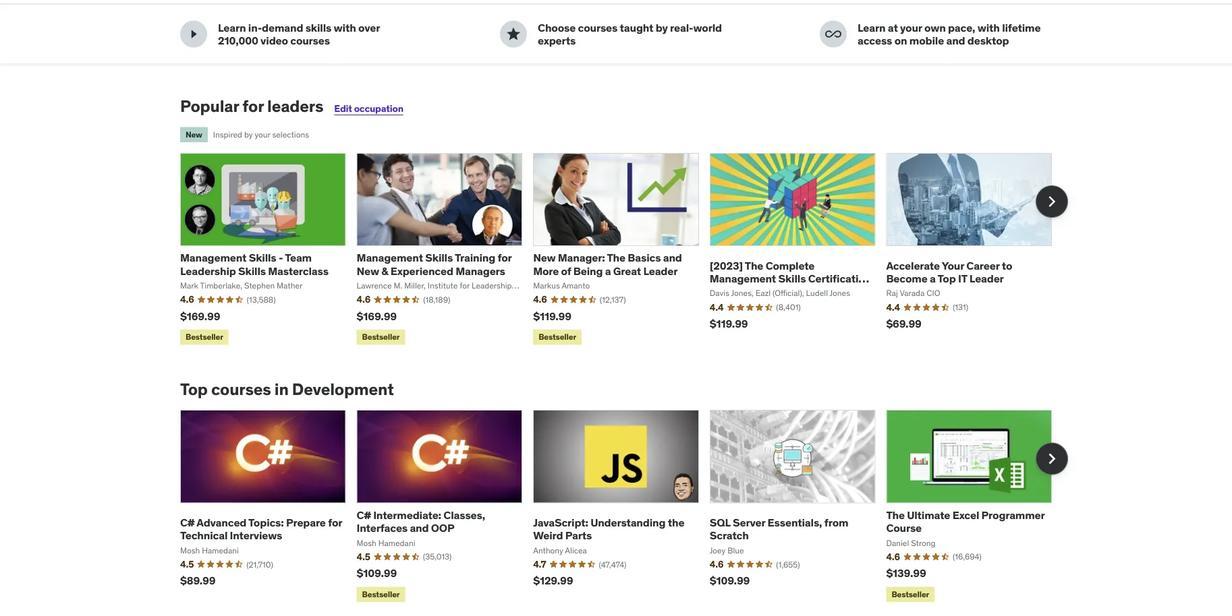 Task type: locate. For each thing, give the bounding box(es) containing it.
1 vertical spatial and
[[663, 251, 682, 265]]

0 vertical spatial and
[[947, 34, 966, 47]]

0 horizontal spatial and
[[410, 522, 429, 535]]

classes,
[[444, 509, 485, 522]]

1 vertical spatial course
[[887, 522, 922, 535]]

c# for c# intermediate: classes, interfaces and oop
[[357, 509, 371, 522]]

managers
[[456, 264, 505, 278]]

1 horizontal spatial management
[[357, 251, 423, 265]]

learn left in-
[[218, 21, 246, 34]]

0 horizontal spatial leader
[[644, 264, 678, 278]]

leader
[[644, 264, 678, 278], [970, 272, 1004, 286]]

intermediate:
[[373, 509, 441, 522]]

leader right great
[[644, 264, 678, 278]]

c# inside the c# advanced topics: prepare for technical interviews
[[180, 516, 195, 530]]

0 vertical spatial by
[[656, 21, 668, 34]]

by
[[656, 21, 668, 34], [244, 129, 253, 140]]

new
[[186, 129, 202, 140], [533, 251, 556, 265], [357, 264, 379, 278]]

experts
[[538, 34, 576, 47]]

1 with from the left
[[334, 21, 356, 34]]

topics:
[[248, 516, 284, 530]]

and for c# intermediate: classes, interfaces and oop
[[410, 522, 429, 535]]

access
[[858, 34, 893, 47]]

0 horizontal spatial new
[[186, 129, 202, 140]]

1 horizontal spatial with
[[978, 21, 1000, 34]]

learn inside learn in-demand skills with over 210,000 video courses
[[218, 21, 246, 34]]

masterclass
[[268, 264, 329, 278]]

and
[[947, 34, 966, 47], [663, 251, 682, 265], [410, 522, 429, 535]]

[2023]
[[710, 259, 743, 273]]

ultimate
[[907, 509, 951, 522]]

1 horizontal spatial your
[[901, 21, 922, 34]]

1 horizontal spatial a
[[930, 272, 936, 286]]

management skills training for new & experienced managers
[[357, 251, 512, 278]]

courses left "in"
[[211, 380, 271, 400]]

medium image left 210,000
[[186, 26, 202, 42]]

learn inside learn at your own pace, with lifetime access on mobile and desktop
[[858, 21, 886, 34]]

for
[[243, 96, 264, 117], [498, 251, 512, 265], [328, 516, 342, 530]]

certification
[[808, 272, 872, 286]]

and right basics at the right
[[663, 251, 682, 265]]

new left &
[[357, 264, 379, 278]]

with left the over
[[334, 21, 356, 34]]

your for by
[[255, 129, 270, 140]]

1 vertical spatial top
[[180, 380, 208, 400]]

leader inside accelerate your career to become a top it leader
[[970, 272, 1004, 286]]

your inside learn at your own pace, with lifetime access on mobile and desktop
[[901, 21, 922, 34]]

1 horizontal spatial courses
[[290, 34, 330, 47]]

1 carousel element from the top
[[180, 153, 1069, 348]]

lifetime
[[1003, 21, 1041, 34]]

2 vertical spatial for
[[328, 516, 342, 530]]

c# left advanced
[[180, 516, 195, 530]]

from
[[825, 516, 849, 530]]

popular for leaders
[[180, 96, 324, 117]]

a left great
[[605, 264, 611, 278]]

leader right "it"
[[970, 272, 1004, 286]]

and right own
[[947, 34, 966, 47]]

your for at
[[901, 21, 922, 34]]

2 horizontal spatial and
[[947, 34, 966, 47]]

3 medium image from the left
[[826, 26, 842, 42]]

server
[[733, 516, 766, 530]]

edit
[[334, 103, 352, 115]]

0 horizontal spatial c#
[[180, 516, 195, 530]]

0 vertical spatial top
[[938, 272, 956, 286]]

for right training
[[498, 251, 512, 265]]

carousel element containing management skills - team leadership skills masterclass
[[180, 153, 1069, 348]]

top courses in development
[[180, 380, 394, 400]]

courses
[[578, 21, 618, 34], [290, 34, 330, 47], [211, 380, 271, 400]]

courses left taught
[[578, 21, 618, 34]]

next image for programmer
[[1042, 448, 1063, 470]]

skills inside the [2023] the complete management skills certification course
[[779, 272, 806, 286]]

by inside "choose courses taught by real-world experts"
[[656, 21, 668, 34]]

the
[[607, 251, 626, 265], [745, 259, 764, 273], [887, 509, 905, 522]]

2 horizontal spatial for
[[498, 251, 512, 265]]

and for new manager: the basics and more of being a great leader
[[663, 251, 682, 265]]

2 horizontal spatial medium image
[[826, 26, 842, 42]]

over
[[358, 21, 380, 34]]

carousel element
[[180, 153, 1069, 348], [180, 411, 1069, 605]]

learn
[[218, 21, 246, 34], [858, 21, 886, 34]]

1 horizontal spatial top
[[938, 272, 956, 286]]

0 horizontal spatial top
[[180, 380, 208, 400]]

management inside management skills training for new & experienced managers
[[357, 251, 423, 265]]

essentials,
[[768, 516, 822, 530]]

2 horizontal spatial new
[[533, 251, 556, 265]]

1 horizontal spatial by
[[656, 21, 668, 34]]

0 horizontal spatial management
[[180, 251, 247, 265]]

2 next image from the top
[[1042, 448, 1063, 470]]

medium image left experts
[[506, 26, 522, 42]]

the left ultimate
[[887, 509, 905, 522]]

1 next image from the top
[[1042, 191, 1063, 213]]

2 horizontal spatial management
[[710, 272, 776, 286]]

1 horizontal spatial and
[[663, 251, 682, 265]]

the ultimate excel programmer course link
[[887, 509, 1045, 535]]

a
[[605, 264, 611, 278], [930, 272, 936, 286]]

0 vertical spatial next image
[[1042, 191, 1063, 213]]

medium image for learn in-demand skills with over 210,000 video courses
[[186, 26, 202, 42]]

1 horizontal spatial for
[[328, 516, 342, 530]]

1 horizontal spatial leader
[[970, 272, 1004, 286]]

1 vertical spatial for
[[498, 251, 512, 265]]

the right [2023]
[[745, 259, 764, 273]]

c# left intermediate:
[[357, 509, 371, 522]]

by left real- in the top of the page
[[656, 21, 668, 34]]

and inside c# intermediate: classes, interfaces and oop
[[410, 522, 429, 535]]

the left basics at the right
[[607, 251, 626, 265]]

javascript:
[[533, 516, 588, 530]]

and inside new manager: the basics and more of being a great leader
[[663, 251, 682, 265]]

scratch
[[710, 529, 749, 543]]

new left of on the top of the page
[[533, 251, 556, 265]]

advanced
[[197, 516, 247, 530]]

1 medium image from the left
[[186, 26, 202, 42]]

0 horizontal spatial your
[[255, 129, 270, 140]]

1 horizontal spatial learn
[[858, 21, 886, 34]]

0 horizontal spatial a
[[605, 264, 611, 278]]

c#
[[357, 509, 371, 522], [180, 516, 195, 530]]

with
[[334, 21, 356, 34], [978, 21, 1000, 34]]

accelerate your career to become a top it leader
[[887, 259, 1013, 286]]

popular
[[180, 96, 239, 117]]

with inside learn in-demand skills with over 210,000 video courses
[[334, 21, 356, 34]]

mobile
[[910, 34, 944, 47]]

learn left at
[[858, 21, 886, 34]]

management
[[180, 251, 247, 265], [357, 251, 423, 265], [710, 272, 776, 286]]

medium image for learn at your own pace, with lifetime access on mobile and desktop
[[826, 26, 842, 42]]

video
[[261, 34, 288, 47]]

real-
[[670, 21, 694, 34]]

1 horizontal spatial medium image
[[506, 26, 522, 42]]

2 horizontal spatial the
[[887, 509, 905, 522]]

1 vertical spatial your
[[255, 129, 270, 140]]

sql
[[710, 516, 731, 530]]

0 horizontal spatial by
[[244, 129, 253, 140]]

0 horizontal spatial with
[[334, 21, 356, 34]]

at
[[888, 21, 898, 34]]

0 horizontal spatial medium image
[[186, 26, 202, 42]]

for right prepare
[[328, 516, 342, 530]]

to
[[1002, 259, 1013, 273]]

parts
[[566, 529, 592, 543]]

the
[[668, 516, 685, 530]]

new inside new manager: the basics and more of being a great leader
[[533, 251, 556, 265]]

great
[[613, 264, 641, 278]]

leaders
[[267, 96, 324, 117]]

2 horizontal spatial courses
[[578, 21, 618, 34]]

1 learn from the left
[[218, 21, 246, 34]]

courses right video
[[290, 34, 330, 47]]

1 vertical spatial by
[[244, 129, 253, 140]]

1 vertical spatial carousel element
[[180, 411, 1069, 605]]

new down the 'popular'
[[186, 129, 202, 140]]

with right pace,
[[978, 21, 1000, 34]]

0 vertical spatial carousel element
[[180, 153, 1069, 348]]

and inside learn at your own pace, with lifetime access on mobile and desktop
[[947, 34, 966, 47]]

2 carousel element from the top
[[180, 411, 1069, 605]]

skills
[[249, 251, 276, 265], [425, 251, 453, 265], [238, 264, 266, 278], [779, 272, 806, 286]]

0 horizontal spatial course
[[710, 285, 746, 298]]

skills inside management skills training for new & experienced managers
[[425, 251, 453, 265]]

next image
[[1042, 191, 1063, 213], [1042, 448, 1063, 470]]

new for new manager: the basics and more of being a great leader
[[533, 251, 556, 265]]

and left oop
[[410, 522, 429, 535]]

2 with from the left
[[978, 21, 1000, 34]]

1 horizontal spatial course
[[887, 522, 922, 535]]

your
[[901, 21, 922, 34], [255, 129, 270, 140]]

course
[[710, 285, 746, 298], [887, 522, 922, 535]]

0 horizontal spatial the
[[607, 251, 626, 265]]

next image for to
[[1042, 191, 1063, 213]]

in
[[275, 380, 289, 400]]

0 horizontal spatial learn
[[218, 21, 246, 34]]

on
[[895, 34, 908, 47]]

accelerate
[[887, 259, 940, 273]]

1 vertical spatial next image
[[1042, 448, 1063, 470]]

being
[[574, 264, 603, 278]]

0 vertical spatial for
[[243, 96, 264, 117]]

understanding
[[591, 516, 666, 530]]

2 vertical spatial and
[[410, 522, 429, 535]]

by right inspired
[[244, 129, 253, 140]]

sql server essentials, from scratch link
[[710, 516, 849, 543]]

a left your
[[930, 272, 936, 286]]

2 learn from the left
[[858, 21, 886, 34]]

a inside new manager: the basics and more of being a great leader
[[605, 264, 611, 278]]

1 horizontal spatial new
[[357, 264, 379, 278]]

management inside management skills - team leadership skills masterclass
[[180, 251, 247, 265]]

course down [2023]
[[710, 285, 746, 298]]

c# intermediate: classes, interfaces and oop link
[[357, 509, 485, 535]]

1 horizontal spatial c#
[[357, 509, 371, 522]]

management skills training for new & experienced managers link
[[357, 251, 512, 278]]

for up inspired by your selections
[[243, 96, 264, 117]]

1 horizontal spatial the
[[745, 259, 764, 273]]

2 medium image from the left
[[506, 26, 522, 42]]

choose
[[538, 21, 576, 34]]

c# inside c# intermediate: classes, interfaces and oop
[[357, 509, 371, 522]]

0 vertical spatial course
[[710, 285, 746, 298]]

0 horizontal spatial courses
[[211, 380, 271, 400]]

occupation
[[354, 103, 404, 115]]

your left selections
[[255, 129, 270, 140]]

your right at
[[901, 21, 922, 34]]

0 vertical spatial your
[[901, 21, 922, 34]]

medium image left access
[[826, 26, 842, 42]]

javascript: understanding the weird parts link
[[533, 516, 685, 543]]

course left excel
[[887, 522, 922, 535]]

top
[[938, 272, 956, 286], [180, 380, 208, 400]]

courses inside "choose courses taught by real-world experts"
[[578, 21, 618, 34]]

medium image
[[186, 26, 202, 42], [506, 26, 522, 42], [826, 26, 842, 42]]



Task type: describe. For each thing, give the bounding box(es) containing it.
top inside accelerate your career to become a top it leader
[[938, 272, 956, 286]]

more
[[533, 264, 559, 278]]

a inside accelerate your career to become a top it leader
[[930, 272, 936, 286]]

courses inside learn in-demand skills with over 210,000 video courses
[[290, 34, 330, 47]]

new manager: the basics and more of being a great leader link
[[533, 251, 682, 278]]

interfaces
[[357, 522, 408, 535]]

of
[[561, 264, 571, 278]]

the inside new manager: the basics and more of being a great leader
[[607, 251, 626, 265]]

learn for learn at your own pace, with lifetime access on mobile and desktop
[[858, 21, 886, 34]]

accelerate your career to become a top it leader link
[[887, 259, 1013, 286]]

courses for in
[[211, 380, 271, 400]]

prepare
[[286, 516, 326, 530]]

course inside the ultimate excel programmer course
[[887, 522, 922, 535]]

taught
[[620, 21, 654, 34]]

management skills - team leadership skills masterclass
[[180, 251, 329, 278]]

career
[[967, 259, 1000, 273]]

for inside management skills training for new & experienced managers
[[498, 251, 512, 265]]

choose courses taught by real-world experts
[[538, 21, 722, 47]]

sql server essentials, from scratch
[[710, 516, 849, 543]]

pace,
[[948, 21, 976, 34]]

it
[[958, 272, 968, 286]]

training
[[455, 251, 496, 265]]

210,000
[[218, 34, 258, 47]]

your
[[942, 259, 965, 273]]

excel
[[953, 509, 980, 522]]

-
[[279, 251, 283, 265]]

in-
[[248, 21, 262, 34]]

&
[[382, 264, 388, 278]]

manager:
[[558, 251, 605, 265]]

weird
[[533, 529, 563, 543]]

basics
[[628, 251, 661, 265]]

inspired by your selections
[[213, 129, 309, 140]]

for inside the c# advanced topics: prepare for technical interviews
[[328, 516, 342, 530]]

world
[[694, 21, 722, 34]]

leadership
[[180, 264, 236, 278]]

the inside the [2023] the complete management skills certification course
[[745, 259, 764, 273]]

become
[[887, 272, 928, 286]]

skills
[[306, 21, 332, 34]]

interviews
[[230, 529, 282, 543]]

new manager: the basics and more of being a great leader
[[533, 251, 682, 278]]

selections
[[272, 129, 309, 140]]

javascript: understanding the weird parts
[[533, 516, 685, 543]]

learn in-demand skills with over 210,000 video courses
[[218, 21, 380, 47]]

management skills - team leadership skills masterclass link
[[180, 251, 329, 278]]

oop
[[431, 522, 455, 535]]

edit occupation
[[334, 103, 404, 115]]

desktop
[[968, 34, 1009, 47]]

new for new
[[186, 129, 202, 140]]

experienced
[[391, 264, 454, 278]]

edit occupation button
[[334, 103, 404, 115]]

programmer
[[982, 509, 1045, 522]]

c# advanced topics: prepare for technical interviews
[[180, 516, 342, 543]]

inspired
[[213, 129, 242, 140]]

technical
[[180, 529, 228, 543]]

[2023] the complete management skills certification course
[[710, 259, 872, 298]]

management for &
[[357, 251, 423, 265]]

learn for learn in-demand skills with over 210,000 video courses
[[218, 21, 246, 34]]

new inside management skills training for new & experienced managers
[[357, 264, 379, 278]]

0 horizontal spatial for
[[243, 96, 264, 117]]

own
[[925, 21, 946, 34]]

management inside the [2023] the complete management skills certification course
[[710, 272, 776, 286]]

c# intermediate: classes, interfaces and oop
[[357, 509, 485, 535]]

[2023] the complete management skills certification course link
[[710, 259, 872, 298]]

development
[[292, 380, 394, 400]]

courses for taught
[[578, 21, 618, 34]]

c# for c# advanced topics: prepare for technical interviews
[[180, 516, 195, 530]]

demand
[[262, 21, 303, 34]]

team
[[285, 251, 312, 265]]

complete
[[766, 259, 815, 273]]

medium image for choose courses taught by real-world experts
[[506, 26, 522, 42]]

with inside learn at your own pace, with lifetime access on mobile and desktop
[[978, 21, 1000, 34]]

leader inside new manager: the basics and more of being a great leader
[[644, 264, 678, 278]]

management for skills
[[180, 251, 247, 265]]

the inside the ultimate excel programmer course
[[887, 509, 905, 522]]

learn at your own pace, with lifetime access on mobile and desktop
[[858, 21, 1041, 47]]

c# advanced topics: prepare for technical interviews link
[[180, 516, 342, 543]]

course inside the [2023] the complete management skills certification course
[[710, 285, 746, 298]]

carousel element containing c# intermediate: classes, interfaces and oop
[[180, 411, 1069, 605]]

the ultimate excel programmer course
[[887, 509, 1045, 535]]



Task type: vqa. For each thing, say whether or not it's contained in the screenshot.
Cart to the bottom
no



